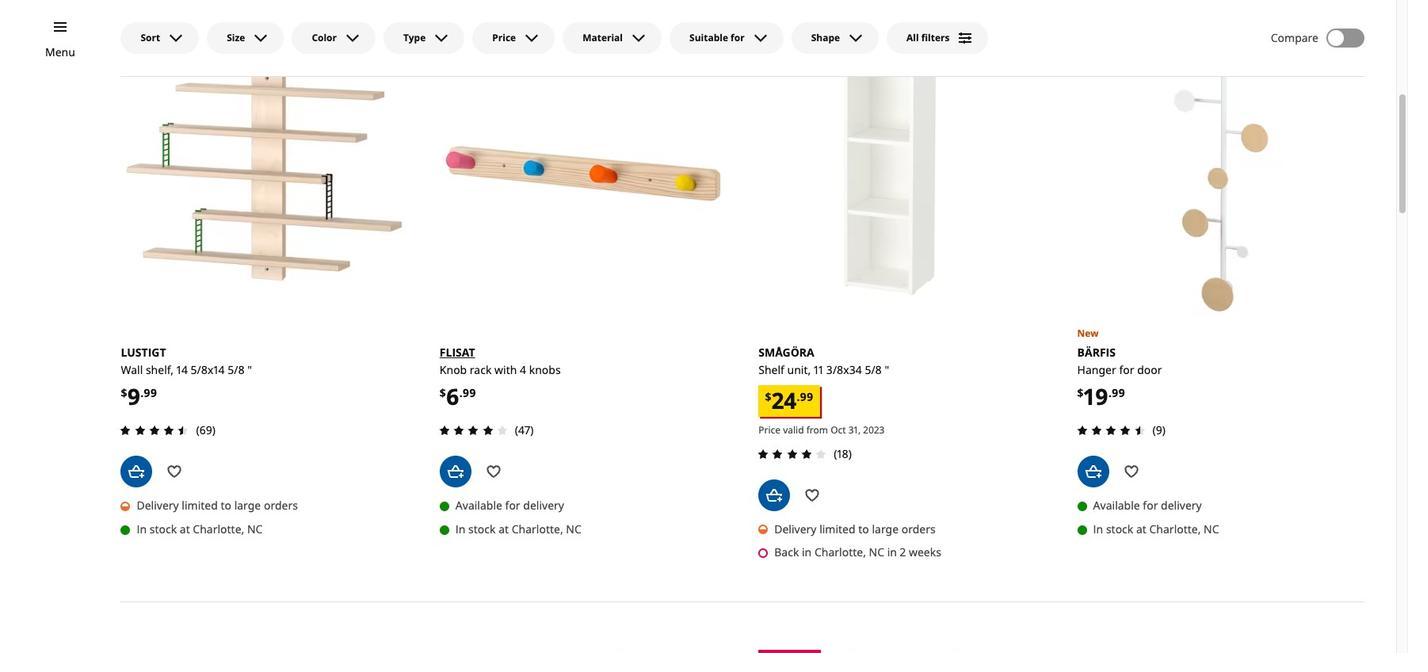 Task type: vqa. For each thing, say whether or not it's contained in the screenshot.
Life At Home link
no



Task type: locate. For each thing, give the bounding box(es) containing it.
1 at from the left
[[180, 522, 190, 537]]

1 vertical spatial large
[[872, 521, 899, 536]]

type button
[[384, 22, 465, 54]]

99 inside $ 24 . 99
[[800, 389, 813, 404]]

24
[[772, 386, 797, 416]]

shelf,
[[146, 362, 174, 377]]

lustigt wall shelf, 14 5/8x14 5/8 " $ 9 . 99
[[121, 345, 252, 411]]

0 horizontal spatial available for delivery
[[456, 498, 564, 513]]

1 available from the left
[[456, 498, 502, 513]]

delivery limited to large orders
[[137, 498, 298, 513], [774, 521, 936, 536]]

2 horizontal spatial in
[[1093, 522, 1103, 537]]

3 at from the left
[[1136, 522, 1147, 537]]

0 vertical spatial limited
[[182, 498, 218, 513]]

door
[[1137, 362, 1162, 377]]

2023
[[863, 423, 885, 437]]

99 inside flisat knob rack with 4 knobs $ 6 . 99
[[463, 385, 476, 400]]

available for delivery down (47)
[[456, 498, 564, 513]]

0 horizontal spatial in stock at charlotte, nc
[[137, 522, 263, 537]]

3 in from the left
[[1093, 522, 1103, 537]]

99
[[144, 385, 157, 400], [463, 385, 476, 400], [1112, 385, 1125, 400], [800, 389, 813, 404]]

$ down wall at the left of the page
[[121, 385, 127, 400]]

in stock at charlotte, nc
[[137, 522, 263, 537], [456, 522, 582, 537], [1093, 522, 1219, 537]]

0 vertical spatial delivery limited to large orders
[[137, 498, 298, 513]]

1 horizontal spatial 5/8
[[865, 362, 882, 377]]

to
[[221, 498, 231, 513], [858, 521, 869, 536]]

for left door
[[1119, 362, 1134, 377]]

1 horizontal spatial delivery
[[774, 521, 817, 536]]

6
[[446, 381, 459, 411]]

1 horizontal spatial available for delivery
[[1093, 498, 1202, 513]]

available for delivery down (9)
[[1093, 498, 1202, 513]]

delivery down (9)
[[1161, 498, 1202, 513]]

at
[[180, 522, 190, 537], [499, 522, 509, 537], [1136, 522, 1147, 537]]

price for price valid from oct 31, 2023
[[759, 423, 781, 437]]

in
[[802, 545, 812, 560], [887, 545, 897, 560]]

shape button
[[791, 22, 879, 54]]

smågöra shelf unit, 11 3/8x34 5/8 "
[[759, 345, 889, 377]]

2 horizontal spatial at
[[1136, 522, 1147, 537]]

1 horizontal spatial to
[[858, 521, 869, 536]]

. down knob
[[459, 385, 463, 400]]

limited down (69)
[[182, 498, 218, 513]]

0 horizontal spatial "
[[248, 362, 252, 377]]

1 vertical spatial delivery limited to large orders
[[774, 521, 936, 536]]

0 horizontal spatial available
[[456, 498, 502, 513]]

5/8
[[228, 362, 245, 377], [865, 362, 882, 377]]

in left 2
[[887, 545, 897, 560]]

limited
[[182, 498, 218, 513], [820, 521, 856, 536]]

(47)
[[515, 423, 534, 438]]

2 delivery from the left
[[1161, 498, 1202, 513]]

5/8 inside smågöra shelf unit, 11 3/8x34 5/8 "
[[865, 362, 882, 377]]

available
[[456, 498, 502, 513], [1093, 498, 1140, 513]]

0 horizontal spatial at
[[180, 522, 190, 537]]

available down the review: 4.7 out of 5 stars. total reviews: 9 image
[[1093, 498, 1140, 513]]

1 vertical spatial orders
[[902, 521, 936, 536]]

color button
[[292, 22, 376, 54]]

. down hanger
[[1109, 385, 1112, 400]]

2 horizontal spatial stock
[[1106, 522, 1134, 537]]

oct
[[831, 423, 846, 437]]

" for smågöra shelf unit, 11 3/8x34 5/8 "
[[885, 362, 889, 377]]

0 horizontal spatial stock
[[150, 522, 177, 537]]

99 right 9
[[144, 385, 157, 400]]

1 horizontal spatial price
[[759, 423, 781, 437]]

0 horizontal spatial price
[[492, 31, 516, 44]]

suitable for button
[[670, 22, 784, 54]]

99 right 19
[[1112, 385, 1125, 400]]

stock for 9
[[150, 522, 177, 537]]

available down review: 4.2 out of 5 stars. total reviews: 47 image
[[456, 498, 502, 513]]

suitable for
[[690, 31, 745, 44]]

price valid from oct 31, 2023
[[759, 423, 885, 437]]

1 " from the left
[[248, 362, 252, 377]]

0 vertical spatial orders
[[264, 498, 298, 513]]

$ 24 . 99
[[765, 386, 813, 416]]

new bärfis hanger for door $ 19 . 99
[[1078, 326, 1162, 411]]

0 horizontal spatial delivery
[[137, 498, 179, 513]]

nc
[[247, 522, 263, 537], [566, 522, 582, 537], [1204, 522, 1219, 537], [869, 545, 884, 560]]

large for nc
[[234, 498, 261, 513]]

$ inside $ 24 . 99
[[765, 389, 772, 404]]

available for delivery
[[456, 498, 564, 513], [1093, 498, 1202, 513]]

0 vertical spatial large
[[234, 498, 261, 513]]

1 horizontal spatial available
[[1093, 498, 1140, 513]]

back
[[774, 545, 799, 560]]

5/8 right 5/8x14
[[228, 362, 245, 377]]

5/8 for lustigt wall shelf, 14 5/8x14 5/8 " $ 9 . 99
[[228, 362, 245, 377]]

0 horizontal spatial delivery limited to large orders
[[137, 498, 298, 513]]

. down unit,
[[797, 389, 800, 404]]

1 horizontal spatial in stock at charlotte, nc
[[456, 522, 582, 537]]

delivery limited to large orders down (69)
[[137, 498, 298, 513]]

" inside smågöra shelf unit, 11 3/8x34 5/8 "
[[885, 362, 889, 377]]

5/8 for smågöra shelf unit, 11 3/8x34 5/8 "
[[865, 362, 882, 377]]

price for price
[[492, 31, 516, 44]]

for down (47)
[[505, 498, 520, 513]]

stock
[[150, 522, 177, 537], [468, 522, 496, 537], [1106, 522, 1134, 537]]

0 horizontal spatial orders
[[264, 498, 298, 513]]

5/8 inside lustigt wall shelf, 14 5/8x14 5/8 " $ 9 . 99
[[228, 362, 245, 377]]

wall
[[121, 362, 143, 377]]

"
[[248, 362, 252, 377], [885, 362, 889, 377]]

in
[[137, 522, 147, 537], [456, 522, 466, 537], [1093, 522, 1103, 537]]

1 horizontal spatial stock
[[468, 522, 496, 537]]

for
[[731, 31, 745, 44], [1119, 362, 1134, 377], [505, 498, 520, 513], [1143, 498, 1158, 513]]

2
[[900, 545, 906, 560]]

1 horizontal spatial "
[[885, 362, 889, 377]]

9
[[127, 381, 141, 411]]

smågöra
[[759, 345, 814, 360]]

at for 19
[[1136, 522, 1147, 537]]

delivery up back
[[774, 521, 817, 536]]

$ down hanger
[[1078, 385, 1084, 400]]

lustigt
[[121, 345, 166, 360]]

orders
[[264, 498, 298, 513], [902, 521, 936, 536]]

" inside lustigt wall shelf, 14 5/8x14 5/8 " $ 9 . 99
[[248, 362, 252, 377]]

limited for at
[[182, 498, 218, 513]]

price inside popup button
[[492, 31, 516, 44]]

0 vertical spatial price
[[492, 31, 516, 44]]

1 vertical spatial delivery
[[774, 521, 817, 536]]

4
[[520, 362, 526, 377]]

3 in stock at charlotte, nc from the left
[[1093, 522, 1219, 537]]

" right 5/8x14
[[248, 362, 252, 377]]

1 horizontal spatial large
[[872, 521, 899, 536]]

3 stock from the left
[[1106, 522, 1134, 537]]

1 horizontal spatial delivery
[[1161, 498, 1202, 513]]

1 horizontal spatial in
[[887, 545, 897, 560]]

delivery down review: 4.7 out of 5 stars. total reviews: 69 'image'
[[137, 498, 179, 513]]

0 vertical spatial to
[[221, 498, 231, 513]]

1 vertical spatial to
[[858, 521, 869, 536]]

2 stock from the left
[[468, 522, 496, 537]]

delivery
[[137, 498, 179, 513], [774, 521, 817, 536]]

at for 9
[[180, 522, 190, 537]]

delivery limited to large orders for nc
[[774, 521, 936, 536]]

review: 4.7 out of 5 stars. total reviews: 9 image
[[1073, 421, 1150, 440]]

99 right the "6"
[[463, 385, 476, 400]]

valid
[[783, 423, 804, 437]]

unit,
[[787, 362, 811, 377]]

2 " from the left
[[885, 362, 889, 377]]

in stock at charlotte, nc for 9
[[137, 522, 263, 537]]

size
[[227, 31, 245, 44]]

0 horizontal spatial large
[[234, 498, 261, 513]]

" right 3/8x34
[[885, 362, 889, 377]]

2 5/8 from the left
[[865, 362, 882, 377]]

$ inside new bärfis hanger for door $ 19 . 99
[[1078, 385, 1084, 400]]

1 horizontal spatial in
[[456, 522, 466, 537]]

0 horizontal spatial delivery
[[523, 498, 564, 513]]

1 in stock at charlotte, nc from the left
[[137, 522, 263, 537]]

.
[[141, 385, 144, 400], [459, 385, 463, 400], [1109, 385, 1112, 400], [797, 389, 800, 404]]

1 available for delivery from the left
[[456, 498, 564, 513]]

0 horizontal spatial limited
[[182, 498, 218, 513]]

delivery
[[523, 498, 564, 513], [1161, 498, 1202, 513]]

charlotte,
[[193, 522, 244, 537], [512, 522, 563, 537], [1150, 522, 1201, 537], [815, 545, 866, 560]]

color
[[312, 31, 337, 44]]

. inside new bärfis hanger for door $ 19 . 99
[[1109, 385, 1112, 400]]

2 in from the left
[[887, 545, 897, 560]]

2 in stock at charlotte, nc from the left
[[456, 522, 582, 537]]

1 in from the left
[[137, 522, 147, 537]]

2 horizontal spatial in stock at charlotte, nc
[[1093, 522, 1219, 537]]

large
[[234, 498, 261, 513], [872, 521, 899, 536]]

99 right 24
[[800, 389, 813, 404]]

delivery for stock
[[137, 498, 179, 513]]

1 5/8 from the left
[[228, 362, 245, 377]]

5/8 right 3/8x34
[[865, 362, 882, 377]]

0 horizontal spatial to
[[221, 498, 231, 513]]

1 vertical spatial limited
[[820, 521, 856, 536]]

limited for charlotte,
[[820, 521, 856, 536]]

in right back
[[802, 545, 812, 560]]

1 stock from the left
[[150, 522, 177, 537]]

1 vertical spatial price
[[759, 423, 781, 437]]

limited up back in charlotte, nc in 2 weeks
[[820, 521, 856, 536]]

delivery for in
[[774, 521, 817, 536]]

0 horizontal spatial in
[[802, 545, 812, 560]]

. inside $ 24 . 99
[[797, 389, 800, 404]]

knob
[[440, 362, 467, 377]]

large for in
[[872, 521, 899, 536]]

1 horizontal spatial limited
[[820, 521, 856, 536]]

for right suitable on the top
[[731, 31, 745, 44]]

0 horizontal spatial 5/8
[[228, 362, 245, 377]]

delivery down (47)
[[523, 498, 564, 513]]

1 horizontal spatial at
[[499, 522, 509, 537]]

0 vertical spatial delivery
[[137, 498, 179, 513]]

1 horizontal spatial delivery limited to large orders
[[774, 521, 936, 536]]

$
[[121, 385, 127, 400], [440, 385, 446, 400], [1078, 385, 1084, 400], [765, 389, 772, 404]]

delivery limited to large orders up back in charlotte, nc in 2 weeks
[[774, 521, 936, 536]]

. down wall at the left of the page
[[141, 385, 144, 400]]

price
[[492, 31, 516, 44], [759, 423, 781, 437]]

$ down knob
[[440, 385, 446, 400]]

$ down shelf
[[765, 389, 772, 404]]

2 available from the left
[[1093, 498, 1140, 513]]

$ inside flisat knob rack with 4 knobs $ 6 . 99
[[440, 385, 446, 400]]

. inside flisat knob rack with 4 knobs $ 6 . 99
[[459, 385, 463, 400]]

0 horizontal spatial in
[[137, 522, 147, 537]]

to for nc
[[858, 521, 869, 536]]

1 horizontal spatial orders
[[902, 521, 936, 536]]



Task type: describe. For each thing, give the bounding box(es) containing it.
bärfis
[[1078, 345, 1116, 360]]

flisat knob rack with 4 knobs $ 6 . 99
[[440, 345, 561, 411]]

11
[[814, 362, 824, 377]]

for inside popup button
[[731, 31, 745, 44]]

menu
[[45, 44, 75, 59]]

. inside lustigt wall shelf, 14 5/8x14 5/8 " $ 9 . 99
[[141, 385, 144, 400]]

in for 19
[[1093, 522, 1103, 537]]

weeks
[[909, 545, 941, 560]]

flisat
[[440, 345, 475, 360]]

menu button
[[45, 44, 75, 61]]

31,
[[849, 423, 861, 437]]

shelf
[[759, 362, 785, 377]]

for inside new bärfis hanger for door $ 19 . 99
[[1119, 362, 1134, 377]]

orders for in
[[902, 521, 936, 536]]

delivery limited to large orders for charlotte,
[[137, 498, 298, 513]]

review: 4.2 out of 5 stars. total reviews: 47 image
[[435, 421, 512, 440]]

" for lustigt wall shelf, 14 5/8x14 5/8 " $ 9 . 99
[[248, 362, 252, 377]]

compare
[[1271, 30, 1319, 45]]

all
[[907, 31, 919, 44]]

with
[[495, 362, 517, 377]]

new
[[1078, 326, 1099, 340]]

$ inside lustigt wall shelf, 14 5/8x14 5/8 " $ 9 . 99
[[121, 385, 127, 400]]

knobs
[[529, 362, 561, 377]]

suitable
[[690, 31, 728, 44]]

1 delivery from the left
[[523, 498, 564, 513]]

in for 9
[[137, 522, 147, 537]]

rack
[[470, 362, 492, 377]]

19
[[1084, 381, 1109, 411]]

from
[[807, 423, 828, 437]]

99 inside lustigt wall shelf, 14 5/8x14 5/8 " $ 9 . 99
[[144, 385, 157, 400]]

sort
[[141, 31, 160, 44]]

3/8x34
[[826, 362, 862, 377]]

material button
[[563, 22, 662, 54]]

all filters
[[907, 31, 950, 44]]

review: 4.1 out of 5 stars. total reviews: 18 image
[[754, 444, 831, 463]]

type
[[403, 31, 426, 44]]

(69)
[[196, 423, 215, 438]]

(9)
[[1153, 423, 1166, 438]]

price button
[[473, 22, 555, 54]]

material
[[583, 31, 623, 44]]

size button
[[207, 22, 284, 54]]

shape
[[811, 31, 840, 44]]

2 in from the left
[[456, 522, 466, 537]]

1 in from the left
[[802, 545, 812, 560]]

back in charlotte, nc in 2 weeks
[[774, 545, 941, 560]]

review: 4.7 out of 5 stars. total reviews: 69 image
[[116, 421, 193, 440]]

orders for nc
[[264, 498, 298, 513]]

for down (9)
[[1143, 498, 1158, 513]]

in stock at charlotte, nc for 19
[[1093, 522, 1219, 537]]

99 inside new bärfis hanger for door $ 19 . 99
[[1112, 385, 1125, 400]]

sort button
[[121, 22, 199, 54]]

all filters button
[[887, 22, 989, 54]]

filters
[[922, 31, 950, 44]]

2 available for delivery from the left
[[1093, 498, 1202, 513]]

2 at from the left
[[499, 522, 509, 537]]

5/8x14
[[191, 362, 225, 377]]

hanger
[[1078, 362, 1116, 377]]

to for charlotte,
[[221, 498, 231, 513]]

stock for 19
[[1106, 522, 1134, 537]]

14
[[176, 362, 188, 377]]

(18)
[[834, 446, 852, 461]]



